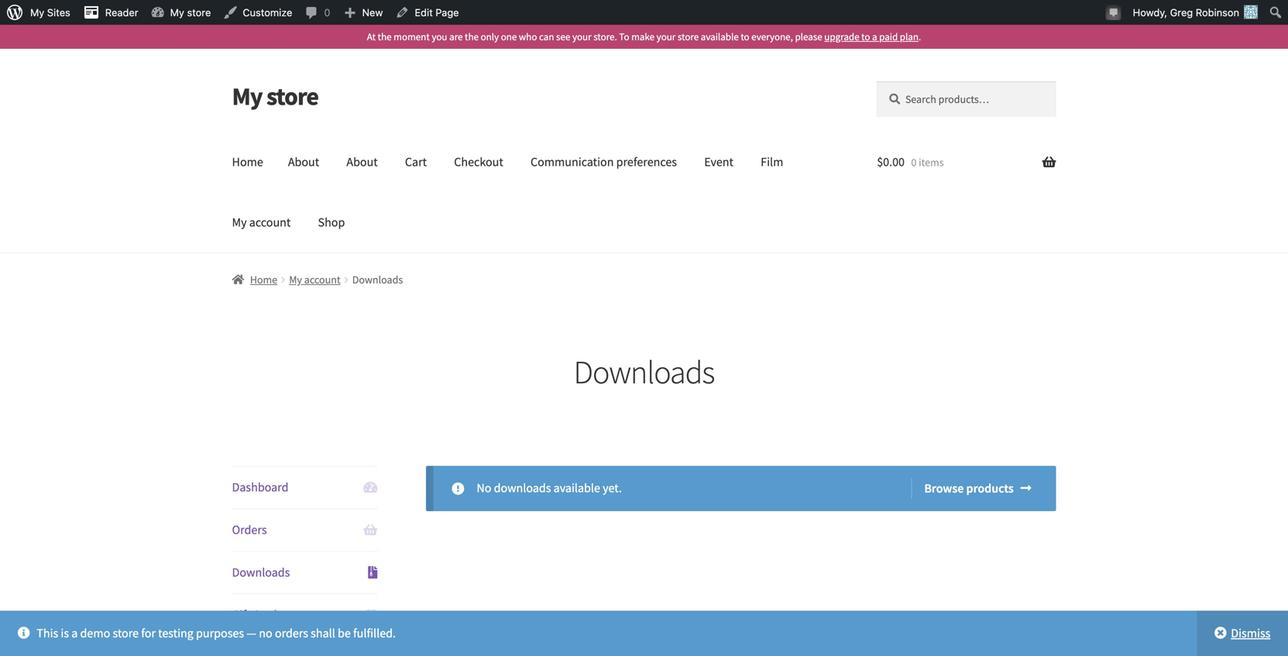 Task type: locate. For each thing, give the bounding box(es) containing it.
at the moment you are the only one who can see your store. to make your store available to everyone, please upgrade to a paid plan .
[[367, 30, 921, 43]]

1 vertical spatial my store
[[232, 80, 318, 111]]

store inside toolbar navigation
[[187, 7, 211, 18]]

no downloads available yet.
[[477, 480, 622, 496]]

none search field inside "my store" banner
[[877, 81, 1056, 117]]

who
[[519, 30, 537, 43]]

store
[[187, 7, 211, 18], [678, 30, 699, 43], [266, 80, 318, 111], [113, 626, 139, 641]]

checkout
[[454, 154, 503, 170]]

can
[[539, 30, 554, 43]]

0 horizontal spatial about
[[288, 154, 319, 170]]

sites
[[47, 7, 70, 18]]

Search products… search field
[[877, 81, 1056, 117]]

2 horizontal spatial downloads
[[574, 351, 714, 392]]

0 vertical spatial downloads
[[352, 273, 403, 287]]

my account inside "my store" banner
[[232, 214, 291, 230]]

about
[[288, 154, 319, 170], [347, 154, 378, 170]]

1 vertical spatial home
[[250, 273, 277, 287]]

new link
[[337, 0, 389, 25]]

1 vertical spatial my account link
[[289, 273, 340, 287]]

1 vertical spatial 0
[[911, 155, 917, 169]]

account
[[249, 214, 291, 230], [304, 273, 340, 287]]

only
[[481, 30, 499, 43]]

.
[[919, 30, 921, 43]]

your
[[572, 30, 591, 43], [657, 30, 676, 43]]

breadcrumbs element
[[232, 271, 1056, 289]]

none text field inside toolbar navigation
[[1266, 3, 1287, 22]]

1 horizontal spatial to
[[861, 30, 870, 43]]

1 horizontal spatial the
[[465, 30, 479, 43]]

1 vertical spatial available
[[554, 480, 600, 496]]

0 horizontal spatial a
[[71, 626, 78, 641]]

available left yet.
[[554, 480, 600, 496]]

1 horizontal spatial 0
[[911, 155, 917, 169]]

1 horizontal spatial my store link
[[232, 80, 318, 111]]

0 horizontal spatial 0
[[324, 7, 330, 18]]

reader link
[[77, 0, 145, 25]]

1 the from the left
[[378, 30, 392, 43]]

about left cart
[[347, 154, 378, 170]]

event link
[[692, 132, 746, 192]]

the right at in the left of the page
[[378, 30, 392, 43]]

1 vertical spatial my account
[[289, 273, 340, 287]]

edit
[[415, 7, 433, 18]]

communication preferences
[[531, 154, 677, 170]]

1 vertical spatial account
[[304, 273, 340, 287]]

0 horizontal spatial the
[[378, 30, 392, 43]]

make
[[631, 30, 655, 43]]

1 horizontal spatial available
[[701, 30, 739, 43]]

1 horizontal spatial your
[[657, 30, 676, 43]]

account left shop
[[249, 214, 291, 230]]

0 horizontal spatial account
[[249, 214, 291, 230]]

0 vertical spatial my store
[[170, 7, 211, 18]]

2 about from the left
[[347, 154, 378, 170]]

a right is
[[71, 626, 78, 641]]

store.
[[593, 30, 617, 43]]

my for my sites link
[[30, 7, 44, 18]]

fulfilled.
[[353, 626, 396, 641]]

1 your from the left
[[572, 30, 591, 43]]

1 vertical spatial a
[[71, 626, 78, 641]]

film link
[[748, 132, 796, 192]]

my for topmost my account link
[[232, 214, 247, 230]]

home
[[232, 154, 263, 170], [250, 273, 277, 287]]

my store link
[[145, 0, 217, 25], [232, 80, 318, 111]]

preferences
[[616, 154, 677, 170]]

my account left shop
[[232, 214, 291, 230]]

plan
[[900, 30, 919, 43]]

about link up shop
[[276, 132, 332, 192]]

my store
[[170, 7, 211, 18], [232, 80, 318, 111]]

browse products
[[924, 481, 1014, 496]]

1 vertical spatial home link
[[232, 273, 277, 287]]

a
[[872, 30, 877, 43], [71, 626, 78, 641]]

home for my account
[[250, 273, 277, 287]]

0 vertical spatial my account
[[232, 214, 291, 230]]

0 vertical spatial my store link
[[145, 0, 217, 25]]

1 to from the left
[[741, 30, 749, 43]]

testing
[[158, 626, 194, 641]]

downloads
[[352, 273, 403, 287], [574, 351, 714, 392], [232, 565, 290, 580]]

available left everyone,
[[701, 30, 739, 43]]

account inside "my store" banner
[[249, 214, 291, 230]]

2 about link from the left
[[334, 132, 390, 192]]

home link for my account
[[232, 273, 277, 287]]

0 vertical spatial a
[[872, 30, 877, 43]]

1 horizontal spatial about link
[[334, 132, 390, 192]]

my
[[30, 7, 44, 18], [170, 7, 184, 18], [232, 80, 262, 111], [232, 214, 247, 230], [289, 273, 302, 287]]

my account link
[[220, 192, 303, 253], [289, 273, 340, 287]]

my account down 'shop' link
[[289, 273, 340, 287]]

demo
[[80, 626, 110, 641]]

to left paid
[[861, 30, 870, 43]]

about link
[[276, 132, 332, 192], [334, 132, 390, 192]]

1 vertical spatial my store link
[[232, 80, 318, 111]]

please
[[795, 30, 822, 43]]

account inside breadcrumbs element
[[304, 273, 340, 287]]

your right see
[[572, 30, 591, 43]]

0
[[324, 7, 330, 18], [911, 155, 917, 169]]

yet.
[[603, 480, 622, 496]]

downloads
[[494, 480, 551, 496]]

browse products link
[[911, 478, 1031, 499]]

2 vertical spatial downloads
[[232, 565, 290, 580]]

1 horizontal spatial my store
[[232, 80, 318, 111]]

howdy, greg robinson
[[1133, 7, 1239, 18]]

1 horizontal spatial account
[[304, 273, 340, 287]]

customize
[[243, 7, 292, 18]]

available
[[701, 30, 739, 43], [554, 480, 600, 496]]

communication
[[531, 154, 614, 170]]

the
[[378, 30, 392, 43], [465, 30, 479, 43]]

0 link
[[298, 0, 337, 25]]

1 horizontal spatial downloads
[[352, 273, 403, 287]]

home inside breadcrumbs element
[[250, 273, 277, 287]]

0 vertical spatial account
[[249, 214, 291, 230]]

dismiss link
[[1197, 611, 1288, 656]]

None text field
[[1266, 3, 1287, 22]]

1 vertical spatial downloads
[[574, 351, 714, 392]]

my account link left 'shop' link
[[220, 192, 303, 253]]

orders
[[275, 626, 308, 641]]

my inside breadcrumbs element
[[289, 273, 302, 287]]

home link
[[220, 132, 276, 192], [232, 273, 277, 287]]

see
[[556, 30, 570, 43]]

0 horizontal spatial to
[[741, 30, 749, 43]]

moment
[[394, 30, 430, 43]]

to
[[741, 30, 749, 43], [861, 30, 870, 43]]

home inside "my store" banner
[[232, 154, 263, 170]]

about up shop
[[288, 154, 319, 170]]

my account link down 'shop' link
[[289, 273, 340, 287]]

0 horizontal spatial my store link
[[145, 0, 217, 25]]

your right make
[[657, 30, 676, 43]]

0 horizontal spatial my store
[[170, 7, 211, 18]]

None search field
[[877, 81, 1056, 117]]

shall
[[311, 626, 335, 641]]

home link for about
[[220, 132, 276, 192]]

0 vertical spatial my account link
[[220, 192, 303, 253]]

0 vertical spatial home link
[[220, 132, 276, 192]]

0 vertical spatial available
[[701, 30, 739, 43]]

my sites
[[30, 7, 70, 18]]

0 horizontal spatial about link
[[276, 132, 332, 192]]

edit page
[[415, 7, 459, 18]]

my account
[[232, 214, 291, 230], [289, 273, 340, 287]]

0 horizontal spatial your
[[572, 30, 591, 43]]

about link left cart link
[[334, 132, 390, 192]]

1 horizontal spatial about
[[347, 154, 378, 170]]

0 left new link
[[324, 7, 330, 18]]

the right are
[[465, 30, 479, 43]]

notification image
[[1107, 5, 1120, 18]]

my store inside toolbar navigation
[[170, 7, 211, 18]]

to left everyone,
[[741, 30, 749, 43]]

0 left items at the right top of the page
[[911, 155, 917, 169]]

account down 'shop' link
[[304, 273, 340, 287]]

2 the from the left
[[465, 30, 479, 43]]

0 vertical spatial home
[[232, 154, 263, 170]]

0 vertical spatial 0
[[324, 7, 330, 18]]

a left paid
[[872, 30, 877, 43]]



Task type: describe. For each thing, give the bounding box(es) containing it.
$
[[877, 154, 883, 170]]

account for topmost my account link
[[249, 214, 291, 230]]

everyone,
[[751, 30, 793, 43]]

gift
[[232, 607, 250, 623]]

upgrade to a paid plan link
[[824, 30, 919, 43]]

page
[[436, 7, 459, 18]]

dashboard
[[232, 480, 288, 495]]

—
[[247, 626, 256, 641]]

0 horizontal spatial downloads
[[232, 565, 290, 580]]

toolbar navigation
[[0, 0, 1288, 28]]

orders link
[[232, 509, 377, 551]]

0 inside the $ 0.00 0 items
[[911, 155, 917, 169]]

downloads inside breadcrumbs element
[[352, 273, 403, 287]]

items
[[919, 155, 944, 169]]

greg
[[1170, 7, 1193, 18]]

my store banner
[[0, 49, 1288, 253]]

account for my account link within breadcrumbs element
[[304, 273, 340, 287]]

is
[[61, 626, 69, 641]]

you
[[432, 30, 447, 43]]

are
[[449, 30, 463, 43]]

gift cards link
[[232, 594, 377, 636]]

reader
[[105, 7, 138, 18]]

my store inside banner
[[232, 80, 318, 111]]

event
[[704, 154, 733, 170]]

my for my account link within breadcrumbs element
[[289, 273, 302, 287]]

$ 0.00 0 items
[[877, 154, 944, 170]]

dashboard link
[[232, 467, 377, 508]]

0 horizontal spatial available
[[554, 480, 600, 496]]

robinson
[[1196, 7, 1239, 18]]

1 horizontal spatial a
[[872, 30, 877, 43]]

at
[[367, 30, 376, 43]]

gift cards
[[232, 607, 282, 623]]

2 to from the left
[[861, 30, 870, 43]]

browse
[[924, 481, 964, 496]]

paid
[[879, 30, 898, 43]]

new
[[362, 7, 383, 18]]

1 about link from the left
[[276, 132, 332, 192]]

upgrade
[[824, 30, 859, 43]]

cart
[[405, 154, 427, 170]]

this is a demo store for testing purposes — no orders shall be fulfilled.
[[37, 626, 396, 641]]

this
[[37, 626, 58, 641]]

shop
[[318, 214, 345, 230]]

shop link
[[306, 192, 357, 253]]

my account link inside breadcrumbs element
[[289, 273, 340, 287]]

orders
[[232, 522, 267, 538]]

1 about from the left
[[288, 154, 319, 170]]

checkout link
[[442, 132, 516, 192]]

products
[[966, 481, 1014, 496]]

customize link
[[217, 0, 298, 25]]

cards
[[253, 607, 282, 623]]

film
[[761, 154, 783, 170]]

0.00
[[883, 154, 905, 170]]

purposes
[[196, 626, 244, 641]]

dismiss
[[1231, 626, 1271, 641]]

cart link
[[393, 132, 439, 192]]

0 inside toolbar navigation
[[324, 7, 330, 18]]

2 your from the left
[[657, 30, 676, 43]]

downloads link
[[232, 552, 377, 593]]

home for about
[[232, 154, 263, 170]]

to
[[619, 30, 629, 43]]

no
[[259, 626, 272, 641]]

my account inside breadcrumbs element
[[289, 273, 340, 287]]

one
[[501, 30, 517, 43]]

store inside banner
[[266, 80, 318, 111]]

no
[[477, 480, 491, 496]]

be
[[338, 626, 351, 641]]

for
[[141, 626, 156, 641]]

edit page link
[[389, 0, 465, 25]]

howdy,
[[1133, 7, 1167, 18]]

my sites link
[[0, 0, 77, 25]]

communication preferences link
[[518, 132, 689, 192]]



Task type: vqa. For each thing, say whether or not it's contained in the screenshot.
Everyone,
yes



